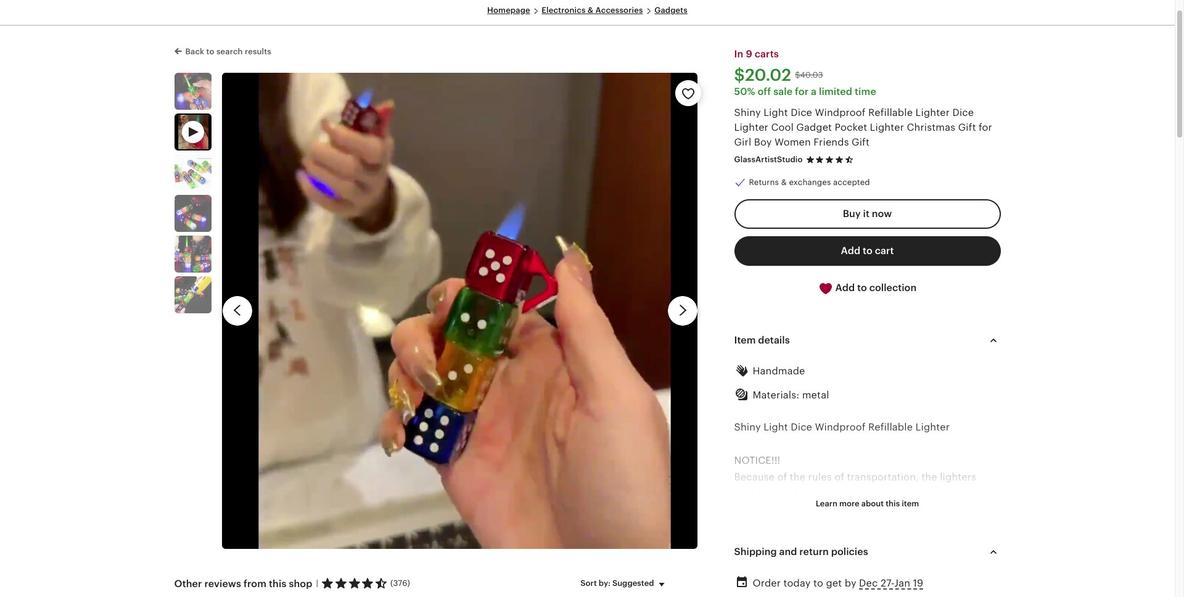 Task type: locate. For each thing, give the bounding box(es) containing it.
0 horizontal spatial you
[[803, 505, 820, 517]]

suggested
[[613, 579, 655, 588]]

need up wait.
[[744, 555, 768, 567]]

add down add to cart button
[[836, 282, 856, 294]]

1 vertical spatial this
[[269, 578, 287, 590]]

1 horizontal spatial of
[[835, 472, 845, 483]]

1 vertical spatial by
[[845, 577, 857, 589]]

refillable for shiny light dice windproof refillable lighter dice lighter cool gadget pocket lighter christmas gift for girl boy women friends gift
[[869, 107, 913, 119]]

0 vertical spatial get
[[823, 505, 839, 517]]

0 vertical spatial shiny
[[735, 107, 761, 119]]

0 vertical spatial refillable
[[869, 107, 913, 119]]

of up with
[[835, 472, 845, 483]]

add to cart
[[842, 245, 895, 257]]

shipping and return policies
[[735, 546, 869, 558]]

0 vertical spatial by
[[773, 522, 785, 534]]

lighter
[[916, 107, 950, 119], [735, 122, 769, 133], [871, 122, 905, 133], [916, 421, 950, 433]]

glassartiststudio link
[[735, 155, 803, 164]]

0 vertical spatial &
[[588, 6, 594, 15]]

accessories
[[596, 6, 643, 15]]

shiny light dice windproof refillable lighter dice lighter image 3 image
[[174, 195, 211, 232]]

light up cool
[[764, 107, 789, 119]]

cart
[[876, 245, 895, 257]]

returns & exchanges accepted
[[750, 178, 871, 187]]

carts
[[755, 48, 779, 60]]

0 horizontal spatial this
[[269, 578, 287, 590]]

light for shiny light dice windproof refillable lighter
[[764, 421, 789, 433]]

& inside menu bar
[[588, 6, 594, 15]]

friends
[[814, 137, 850, 148]]

lighter up "lighters"
[[916, 421, 950, 433]]

learn more about this item
[[816, 499, 920, 508]]

with
[[839, 488, 860, 500]]

get left is
[[823, 505, 839, 517]]

to right back
[[206, 47, 215, 56]]

in 9 carts
[[735, 48, 779, 60]]

0 vertical spatial add
[[842, 245, 861, 257]]

shiny for shiny light dice windproof refillable lighter
[[735, 421, 761, 433]]

by right gas
[[773, 522, 785, 534]]

from
[[244, 578, 267, 590]]

off
[[758, 86, 772, 98]]

0 horizontal spatial gift
[[852, 137, 870, 148]]

1 horizontal spatial gift
[[959, 122, 977, 133]]

jan
[[895, 577, 911, 589]]

gas.
[[863, 488, 883, 500]]

dice down the materials: metal
[[791, 421, 813, 433]]

gift right christmas
[[959, 122, 977, 133]]

results
[[245, 47, 271, 56]]

back to search results
[[185, 47, 271, 56]]

exchanges
[[790, 178, 832, 187]]

you down "delivered"
[[803, 505, 820, 517]]

lighter up christmas
[[916, 107, 950, 119]]

a
[[812, 86, 817, 98]]

time
[[855, 86, 877, 98]]

& right returns
[[782, 178, 787, 187]]

this right from in the bottom left of the page
[[269, 578, 287, 590]]

materials:
[[753, 390, 800, 401]]

0 horizontal spatial need
[[744, 555, 768, 567]]

3~5
[[771, 555, 788, 567]]

get down days
[[827, 577, 843, 589]]

light
[[764, 107, 789, 119], [764, 421, 789, 433]]

add left cart
[[842, 245, 861, 257]]

1 vertical spatial &
[[782, 178, 787, 187]]

to left refill
[[961, 505, 971, 517]]

windproof for shiny light dice windproof refillable lighter
[[816, 421, 866, 433]]

windproof for shiny light dice windproof refillable lighter dice lighter cool gadget pocket lighter christmas gift for girl boy women friends gift
[[816, 107, 866, 119]]

gift down pocket
[[852, 137, 870, 148]]

2 refillable from the top
[[869, 421, 913, 433]]

accepted
[[834, 178, 871, 187]]

notice!!! because of the rules of transportation, the lighters couldn't be delivered with gas. so the lighter you get is without gas, you need to refill the gas by your self!
[[735, 455, 995, 534]]

0 vertical spatial windproof
[[816, 107, 866, 119]]

you
[[803, 505, 820, 517], [914, 505, 932, 517]]

electronics
[[542, 6, 586, 15]]

0 horizontal spatial of
[[778, 472, 788, 483]]

refillable inside shiny light dice windproof refillable lighter dice lighter cool gadget pocket lighter christmas gift for girl boy women friends gift
[[869, 107, 913, 119]]

1 refillable from the top
[[869, 107, 913, 119]]

women
[[775, 137, 812, 148]]

notice!!!
[[735, 455, 781, 467]]

menu bar containing homepage
[[178, 5, 998, 26]]

other
[[174, 578, 202, 590]]

wait.
[[747, 572, 770, 584]]

2 of from the left
[[835, 472, 845, 483]]

item
[[902, 499, 920, 508]]

1 you from the left
[[803, 505, 820, 517]]

windproof up pocket
[[816, 107, 866, 119]]

you right gas,
[[914, 505, 932, 517]]

0 vertical spatial need
[[934, 505, 958, 517]]

dec
[[860, 577, 879, 589]]

the down so
[[735, 522, 750, 534]]

shiny light dice windproof refillable lighter
[[735, 421, 950, 433]]

lighters
[[941, 472, 977, 483]]

1 vertical spatial for
[[980, 122, 993, 133]]

2 windproof from the top
[[816, 421, 866, 433]]

1 vertical spatial add
[[836, 282, 856, 294]]

to left collection
[[858, 282, 868, 294]]

lighter right pocket
[[871, 122, 905, 133]]

refillable down time
[[869, 107, 913, 119]]

shiny up notice!!!
[[735, 421, 761, 433]]

add
[[842, 245, 861, 257], [836, 282, 856, 294]]

the left "lighters"
[[922, 472, 938, 483]]

1 horizontal spatial you
[[914, 505, 932, 517]]

need down "lighters"
[[934, 505, 958, 517]]

0 horizontal spatial &
[[588, 6, 594, 15]]

shop
[[289, 578, 313, 590]]

couldn't
[[735, 488, 774, 500]]

0 vertical spatial this
[[886, 499, 901, 508]]

1 vertical spatial refillable
[[869, 421, 913, 433]]

of
[[778, 472, 788, 483], [835, 472, 845, 483]]

shiny down 50%
[[735, 107, 761, 119]]

order
[[753, 577, 781, 589]]

0 vertical spatial for
[[796, 86, 809, 98]]

1 horizontal spatial by
[[845, 577, 857, 589]]

this for shop
[[269, 578, 287, 590]]

gas
[[753, 522, 770, 534]]

this
[[886, 499, 901, 508], [269, 578, 287, 590]]

0 vertical spatial light
[[764, 107, 789, 119]]

$40.03
[[796, 70, 824, 79]]

gift
[[959, 122, 977, 133], [852, 137, 870, 148]]

search
[[217, 47, 243, 56]]

of up be
[[778, 472, 788, 483]]

need inside it need 3~5 business days to prepare, pls have patience to wait.
[[744, 555, 768, 567]]

transportation,
[[848, 472, 920, 483]]

light inside shiny light dice windproof refillable lighter dice lighter cool gadget pocket lighter christmas gift for girl boy women friends gift
[[764, 107, 789, 119]]

today
[[784, 577, 811, 589]]

shiny for shiny light dice windproof refillable lighter dice lighter cool gadget pocket lighter christmas gift for girl boy women friends gift
[[735, 107, 761, 119]]

return
[[800, 546, 829, 558]]

this for item
[[886, 499, 901, 508]]

1 horizontal spatial this
[[886, 499, 901, 508]]

for
[[796, 86, 809, 98], [980, 122, 993, 133]]

rules
[[809, 472, 832, 483]]

light down materials:
[[764, 421, 789, 433]]

shiny inside shiny light dice windproof refillable lighter dice lighter cool gadget pocket lighter christmas gift for girl boy women friends gift
[[735, 107, 761, 119]]

9
[[746, 48, 753, 60]]

shiny
[[735, 107, 761, 119], [735, 421, 761, 433]]

light for shiny light dice windproof refillable lighter dice lighter cool gadget pocket lighter christmas gift for girl boy women friends gift
[[764, 107, 789, 119]]

materials: metal
[[753, 390, 830, 401]]

2 light from the top
[[764, 421, 789, 433]]

homepage
[[488, 6, 531, 15]]

sale
[[774, 86, 793, 98]]

now
[[873, 208, 893, 220]]

1 horizontal spatial for
[[980, 122, 993, 133]]

1 vertical spatial windproof
[[816, 421, 866, 433]]

refillable
[[869, 107, 913, 119], [869, 421, 913, 433]]

the left rules at right bottom
[[790, 472, 806, 483]]

to right days
[[860, 555, 870, 567]]

1 vertical spatial need
[[744, 555, 768, 567]]

this left item
[[886, 499, 901, 508]]

add for add to cart
[[842, 245, 861, 257]]

& right electronics
[[588, 6, 594, 15]]

gas,
[[891, 505, 911, 517]]

1 vertical spatial light
[[764, 421, 789, 433]]

0 horizontal spatial by
[[773, 522, 785, 534]]

item details button
[[724, 326, 1012, 356]]

back
[[185, 47, 204, 56]]

menu bar
[[178, 5, 998, 26]]

your
[[787, 522, 809, 534]]

learn
[[816, 499, 838, 508]]

1 horizontal spatial &
[[782, 178, 787, 187]]

for right christmas
[[980, 122, 993, 133]]

by left dec
[[845, 577, 857, 589]]

by:
[[599, 579, 611, 588]]

windproof inside shiny light dice windproof refillable lighter dice lighter cool gadget pocket lighter christmas gift for girl boy women friends gift
[[816, 107, 866, 119]]

dice up gadget
[[791, 107, 813, 119]]

item details
[[735, 335, 790, 346]]

refillable up transportation,
[[869, 421, 913, 433]]

shipping
[[735, 546, 777, 558]]

this inside learn more about this item 'dropdown button'
[[886, 499, 901, 508]]

self!
[[811, 522, 832, 534]]

1 vertical spatial shiny
[[735, 421, 761, 433]]

0 horizontal spatial for
[[796, 86, 809, 98]]

2 shiny from the top
[[735, 421, 761, 433]]

dice
[[791, 107, 813, 119], [953, 107, 975, 119], [791, 421, 813, 433]]

handmade
[[753, 365, 806, 377]]

windproof
[[816, 107, 866, 119], [816, 421, 866, 433]]

to
[[206, 47, 215, 56], [863, 245, 873, 257], [858, 282, 868, 294], [961, 505, 971, 517], [860, 555, 870, 567], [735, 572, 745, 584], [814, 577, 824, 589]]

windproof down the metal
[[816, 421, 866, 433]]

returns
[[750, 178, 780, 187]]

1 windproof from the top
[[816, 107, 866, 119]]

in
[[735, 48, 744, 60]]

1 vertical spatial get
[[827, 577, 843, 589]]

1 shiny from the top
[[735, 107, 761, 119]]

1 light from the top
[[764, 107, 789, 119]]

girl
[[735, 137, 752, 148]]

for left a
[[796, 86, 809, 98]]

it
[[864, 208, 870, 220]]

1 horizontal spatial need
[[934, 505, 958, 517]]



Task type: describe. For each thing, give the bounding box(es) containing it.
get inside "notice!!! because of the rules of transportation, the lighters couldn't be delivered with gas. so the lighter you get is without gas, you need to refill the gas by your self!"
[[823, 505, 839, 517]]

policies
[[832, 546, 869, 558]]

details
[[759, 335, 790, 346]]

about
[[862, 499, 884, 508]]

homepage link
[[488, 6, 531, 15]]

more
[[840, 499, 860, 508]]

add to collection
[[834, 282, 917, 294]]

collection
[[870, 282, 917, 294]]

the right so
[[750, 505, 766, 517]]

metal
[[803, 390, 830, 401]]

0 vertical spatial gift
[[959, 122, 977, 133]]

sort
[[581, 579, 597, 588]]

to inside "notice!!! because of the rules of transportation, the lighters couldn't be delivered with gas. so the lighter you get is without gas, you need to refill the gas by your self!"
[[961, 505, 971, 517]]

buy
[[843, 208, 861, 220]]

need inside "notice!!! because of the rules of transportation, the lighters couldn't be delivered with gas. so the lighter you get is without gas, you need to refill the gas by your self!"
[[934, 505, 958, 517]]

lighter up girl
[[735, 122, 769, 133]]

business
[[791, 555, 833, 567]]

2 you from the left
[[914, 505, 932, 517]]

to inside "link"
[[206, 47, 215, 56]]

& for electronics
[[588, 6, 594, 15]]

other reviews from this shop |
[[174, 578, 319, 590]]

1 vertical spatial gift
[[852, 137, 870, 148]]

is
[[842, 505, 849, 517]]

shiny light dice windproof refillable lighter dice lighter image 1 image
[[174, 73, 211, 110]]

$20.02 $40.03
[[735, 66, 824, 85]]

delivered
[[792, 488, 837, 500]]

shipping and return policies button
[[724, 537, 1012, 567]]

prepare,
[[873, 555, 913, 567]]

gadgets link
[[655, 6, 688, 15]]

and
[[780, 546, 798, 558]]

add to collection button
[[735, 274, 1001, 304]]

gadget
[[797, 122, 833, 133]]

lighter
[[768, 505, 800, 517]]

pocket
[[835, 122, 868, 133]]

refill
[[974, 505, 995, 517]]

dec 27-jan 19 button
[[860, 574, 924, 592]]

50% off sale for a limited time
[[735, 86, 877, 98]]

days
[[835, 555, 858, 567]]

boy
[[755, 137, 772, 148]]

buy it now button
[[735, 200, 1001, 229]]

pls
[[916, 555, 930, 567]]

(376)
[[391, 579, 410, 588]]

without
[[852, 505, 889, 517]]

for inside shiny light dice windproof refillable lighter dice lighter cool gadget pocket lighter christmas gift for girl boy women friends gift
[[980, 122, 993, 133]]

add to cart button
[[735, 237, 1001, 266]]

christmas
[[908, 122, 956, 133]]

& for returns
[[782, 178, 787, 187]]

patience
[[958, 555, 1000, 567]]

$20.02
[[735, 66, 792, 85]]

product video element
[[222, 73, 698, 549]]

back to search results link
[[174, 45, 271, 58]]

cool
[[772, 122, 794, 133]]

sort by: suggested
[[581, 579, 655, 588]]

limited
[[820, 86, 853, 98]]

sort by: suggested button
[[572, 571, 679, 597]]

to down it
[[735, 572, 745, 584]]

to right today
[[814, 577, 824, 589]]

dice for shiny light dice windproof refillable lighter
[[791, 421, 813, 433]]

shiny light dice windproof refillable lighter dice lighter image 2 image
[[174, 154, 211, 191]]

glassartiststudio
[[735, 155, 803, 164]]

so
[[735, 505, 747, 517]]

50%
[[735, 86, 756, 98]]

1 of from the left
[[778, 472, 788, 483]]

because
[[735, 472, 775, 483]]

to left cart
[[863, 245, 873, 257]]

have
[[933, 555, 956, 567]]

electronics & accessories link
[[542, 6, 643, 15]]

gadgets
[[655, 6, 688, 15]]

be
[[777, 488, 789, 500]]

by inside "notice!!! because of the rules of transportation, the lighters couldn't be delivered with gas. so the lighter you get is without gas, you need to refill the gas by your self!"
[[773, 522, 785, 534]]

dice up christmas
[[953, 107, 975, 119]]

19
[[914, 577, 924, 589]]

refillable for shiny light dice windproof refillable lighter
[[869, 421, 913, 433]]

order today to get by dec 27-jan 19
[[753, 577, 924, 589]]

dice for shiny light dice windproof refillable lighter dice lighter cool gadget pocket lighter christmas gift for girl boy women friends gift
[[791, 107, 813, 119]]

it
[[735, 555, 741, 567]]

shiny light dice windproof refillable lighter dice lighter image 5 image
[[174, 276, 211, 313]]

shiny light dice windproof refillable lighter dice lighter image 4 image
[[174, 236, 211, 273]]

add for add to collection
[[836, 282, 856, 294]]

buy it now
[[843, 208, 893, 220]]

|
[[316, 579, 319, 588]]



Task type: vqa. For each thing, say whether or not it's contained in the screenshot.
"The Holiday Shop" link
no



